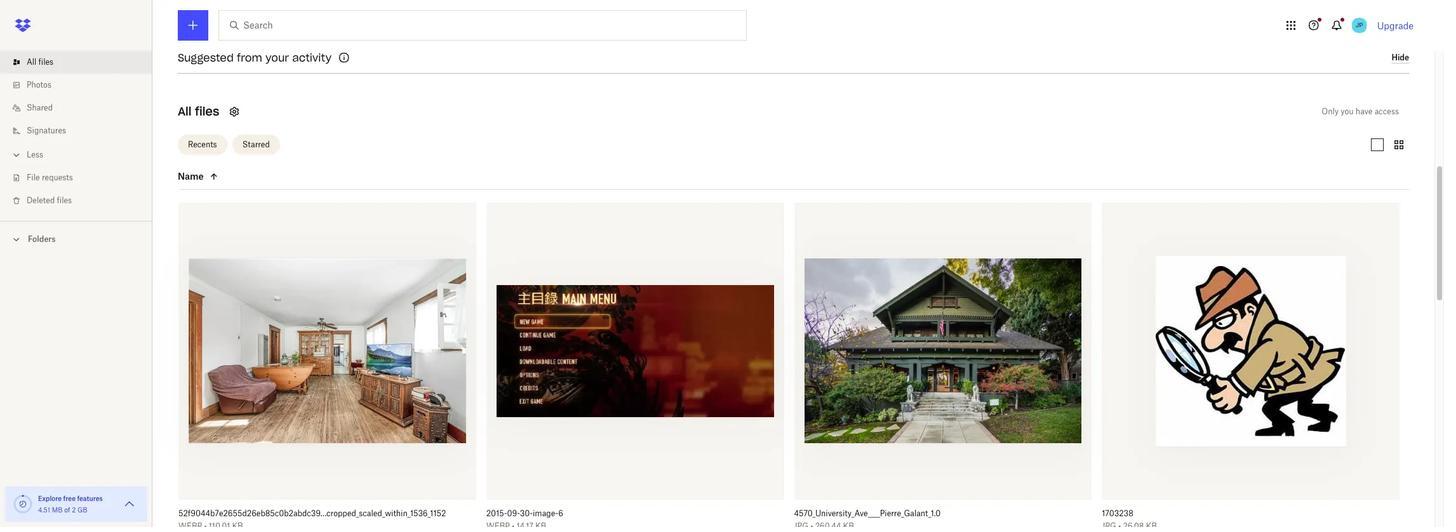 Task type: vqa. For each thing, say whether or not it's contained in the screenshot.
the 20…5.56 at the top of page
yes



Task type: locate. For each thing, give the bounding box(es) containing it.
file
[[27, 173, 40, 182]]

only
[[1322, 106, 1339, 116]]

dropbox for first dropbox link from the right
[[340, 43, 370, 52]]

free
[[63, 495, 76, 502]]

deleted
[[27, 196, 55, 205]]

screenshot left 20…5.56 at the left top of the page
[[418, 28, 466, 39]]

1 horizontal spatial screenshot
[[533, 28, 580, 39]]

0 vertical spatial all
[[27, 57, 36, 67]]

0 horizontal spatial dropbox link
[[226, 41, 257, 54]]

0 vertical spatial files
[[38, 57, 53, 67]]

files
[[38, 57, 53, 67], [195, 104, 219, 118], [57, 196, 72, 205]]

4.51
[[38, 506, 50, 514]]

requests
[[42, 173, 73, 182]]

2 screenshot from the left
[[533, 28, 580, 39]]

1 horizontal spatial dropbox link
[[340, 41, 370, 54]]

dropbox link left your
[[226, 41, 257, 54]]

files inside list item
[[38, 57, 53, 67]]

all up photos
[[27, 57, 36, 67]]

2
[[72, 506, 76, 514]]

0 horizontal spatial dropbox
[[226, 43, 257, 52]]

1 am.png from the left
[[445, 42, 478, 53]]

am.png down 20…1.08
[[558, 42, 592, 53]]

dropbox link right the activity at left
[[340, 41, 370, 54]]

files left folder settings icon at the left
[[195, 104, 219, 118]]

files for deleted files link
[[57, 196, 72, 205]]

list
[[0, 43, 152, 221]]

mb
[[52, 506, 63, 514]]

1 screenshot from the left
[[418, 28, 466, 39]]

have
[[1356, 106, 1373, 116]]

4570_university_ave____pierre_galant_1.0 button
[[794, 509, 1064, 519]]

dropbox left your
[[226, 43, 257, 52]]

all files link
[[10, 51, 152, 74]]

1 horizontal spatial dropbox
[[340, 43, 370, 52]]

shared link
[[10, 97, 152, 119]]

upgrade link
[[1377, 20, 1414, 31]]

1 horizontal spatial all files
[[178, 104, 219, 118]]

0 horizontal spatial all files
[[27, 57, 53, 67]]

1 dropbox from the left
[[226, 43, 257, 52]]

files up photos
[[38, 57, 53, 67]]

all files up recents
[[178, 104, 219, 118]]

2015-09-30-image-6 button
[[486, 509, 756, 519]]

dropbox right the activity at left
[[340, 43, 370, 52]]

1 horizontal spatial am.png
[[558, 42, 592, 53]]

1 vertical spatial all files
[[178, 104, 219, 118]]

am.png inside the screenshot 20…1.08 am.png
[[558, 42, 592, 53]]

am.png
[[445, 42, 478, 53], [558, 42, 592, 53]]

dropbox
[[226, 43, 257, 52], [340, 43, 370, 52]]

0 horizontal spatial screenshot
[[418, 28, 466, 39]]

file, 52f9044b7e2655d26eb85c0b2abdc392-uncropped_scaled_within_1536_1152.webp row
[[178, 202, 476, 527]]

the_sphere_a… 8837453).jpg
[[656, 28, 721, 53]]

the_sphere_a…
[[656, 28, 721, 39]]

of
[[64, 506, 70, 514]]

files right deleted
[[57, 196, 72, 205]]

recents button
[[178, 135, 227, 155]]

1 vertical spatial all
[[178, 104, 191, 118]]

list containing all files
[[0, 43, 152, 221]]

all files up photos
[[27, 57, 53, 67]]

folders
[[28, 234, 56, 244]]

folder settings image
[[227, 104, 242, 119]]

file, 1703238.jpg row
[[1102, 202, 1400, 527]]

photos
[[27, 80, 51, 90]]

screenshot left 20…1.08
[[533, 28, 580, 39]]

am.png inside screenshot 20…5.56 am.png
[[445, 42, 478, 53]]

jp button
[[1349, 15, 1370, 36]]

0 horizontal spatial am.png
[[445, 42, 478, 53]]

screenshot
[[418, 28, 466, 39], [533, 28, 580, 39]]

am.png for 20…1.08
[[558, 42, 592, 53]]

file requests link
[[10, 166, 152, 189]]

screenshot inside screenshot 20…5.56 am.png
[[418, 28, 466, 39]]

1 horizontal spatial files
[[57, 196, 72, 205]]

2015-09-30-image-6
[[486, 509, 563, 518]]

dropbox link
[[226, 41, 257, 54], [340, 41, 370, 54]]

1 dropbox link from the left
[[226, 41, 257, 54]]

20…5.56
[[468, 28, 505, 39]]

0 vertical spatial all files
[[27, 57, 53, 67]]

09-
[[507, 509, 520, 518]]

all files
[[27, 57, 53, 67], [178, 104, 219, 118]]

screenshot 20…1.08 am.png
[[533, 28, 618, 53]]

2 horizontal spatial files
[[195, 104, 219, 118]]

30-
[[520, 509, 533, 518]]

2015-
[[486, 509, 507, 518]]

am.png down 20…5.56 at the left top of the page
[[445, 42, 478, 53]]

0 horizontal spatial all
[[27, 57, 36, 67]]

activity
[[292, 51, 332, 64]]

all
[[27, 57, 36, 67], [178, 104, 191, 118]]

all up recents
[[178, 104, 191, 118]]

you
[[1341, 106, 1354, 116]]

screenshot 20…5.56 am.png link
[[416, 27, 508, 55]]

shared
[[27, 103, 53, 112]]

2 am.png from the left
[[558, 42, 592, 53]]

0 horizontal spatial files
[[38, 57, 53, 67]]

2 dropbox from the left
[[340, 43, 370, 52]]

screenshot inside the screenshot 20…1.08 am.png
[[533, 28, 580, 39]]

less
[[27, 150, 43, 159]]

2 vertical spatial files
[[57, 196, 72, 205]]

name button
[[178, 169, 285, 184]]

2 dropbox link from the left
[[340, 41, 370, 54]]



Task type: describe. For each thing, give the bounding box(es) containing it.
less image
[[10, 149, 23, 161]]

deleted files
[[27, 196, 72, 205]]

1703238
[[1102, 509, 1133, 518]]

1 horizontal spatial all
[[178, 104, 191, 118]]

all inside the all files link
[[27, 57, 36, 67]]

all files inside list item
[[27, 57, 53, 67]]

quota usage element
[[13, 494, 33, 514]]

files for the all files link
[[38, 57, 53, 67]]

name
[[178, 171, 204, 182]]

1 vertical spatial files
[[195, 104, 219, 118]]

8837453).jpg
[[661, 42, 717, 53]]

starred
[[242, 140, 270, 149]]

photos link
[[10, 74, 152, 97]]

signatures
[[27, 126, 66, 135]]

4570_university_ave____pierre_galant_1.0
[[794, 509, 941, 518]]

jp
[[1356, 21, 1363, 29]]

Search in folder "Dropbox" text field
[[243, 18, 720, 32]]

hide button
[[1392, 53, 1409, 63]]

hide
[[1392, 53, 1409, 62]]

explore
[[38, 495, 62, 502]]

recents
[[188, 140, 217, 149]]

file, 2015-09-30-image-6.webp row
[[486, 202, 784, 527]]

gb
[[77, 506, 87, 514]]

explore free features 4.51 mb of 2 gb
[[38, 495, 103, 514]]

starred button
[[232, 135, 280, 155]]

screenshot 20…5.56 am.png
[[418, 28, 505, 53]]

upgrade
[[1377, 20, 1414, 31]]

only you have access
[[1322, 106, 1399, 116]]

the_sphere_a… 8837453).jpg link
[[643, 27, 735, 55]]

20…1.08
[[583, 28, 618, 39]]

suggested from your activity
[[178, 51, 332, 64]]

screenshot for screenshot 20…1.08 am.png
[[533, 28, 580, 39]]

52f9044b7e2655d26eb85c0b2abdc39…cropped_scaled_within_1536_1152 button
[[178, 509, 448, 519]]

deleted files link
[[10, 189, 152, 212]]

suggested
[[178, 51, 234, 64]]

dropbox image
[[10, 13, 36, 38]]

file requests
[[27, 173, 73, 182]]

access
[[1375, 106, 1399, 116]]

screenshot 20…1.08 am.png link
[[529, 27, 621, 55]]

features
[[77, 495, 103, 502]]

folders button
[[0, 229, 152, 248]]

screenshot for screenshot 20…5.56 am.png
[[418, 28, 466, 39]]

signatures link
[[10, 119, 152, 142]]

dropbox for 2nd dropbox link from right
[[226, 43, 257, 52]]

file, 4570_university_ave____pierre_galant_1.0.jpg row
[[794, 202, 1092, 527]]

1703238 button
[[1102, 509, 1372, 519]]

from
[[237, 51, 262, 64]]

52f9044b7e2655d26eb85c0b2abdc39…cropped_scaled_within_1536_1152
[[178, 509, 446, 518]]

image-
[[533, 509, 558, 518]]

all files list item
[[0, 51, 152, 74]]

your
[[265, 51, 289, 64]]

am.png for 20…5.56
[[445, 42, 478, 53]]

6
[[558, 509, 563, 518]]



